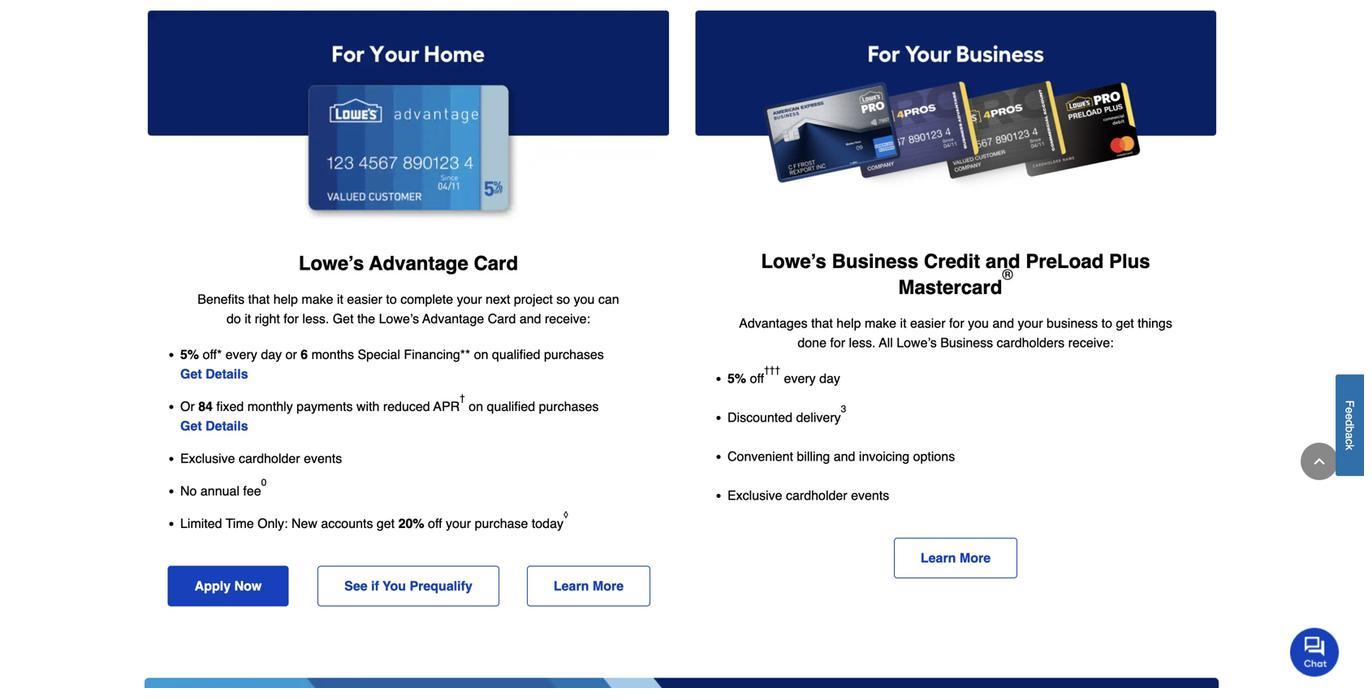 Task type: describe. For each thing, give the bounding box(es) containing it.
apr
[[434, 399, 460, 414]]

for your home. image
[[148, 11, 669, 221]]

plus
[[1110, 250, 1151, 273]]

apply now
[[195, 578, 262, 593]]

delivery
[[797, 410, 841, 425]]

things
[[1138, 316, 1173, 331]]

lowe's inside advantages that help make it easier for you and your business to get things done for less. all lowe's business cardholders receive:
[[897, 335, 937, 350]]

purchase
[[475, 516, 528, 531]]

today
[[532, 516, 564, 531]]

next
[[486, 292, 511, 307]]

receive: inside benefits that help make it easier to complete your next project so you can do it right for less. get the lowe's advantage card and receive:
[[545, 311, 591, 326]]

or
[[180, 399, 195, 414]]

business
[[1047, 316, 1099, 331]]

purchases for 5% off* every day or 6 months special financing** on qualified purchases get details
[[544, 347, 604, 362]]

a
[[1344, 433, 1357, 439]]

benefits
[[198, 292, 245, 307]]

lowe's inside benefits that help make it easier to complete your next project so you can do it right for less. get the lowe's advantage card and receive:
[[379, 311, 419, 326]]

details for every
[[206, 366, 248, 381]]

financing**
[[404, 347, 471, 362]]

or 84 fixed monthly payments with reduced apr † on qualified purchases get details
[[180, 392, 599, 433]]

qualified for financing**
[[492, 347, 541, 362]]

and right billing
[[834, 449, 856, 464]]

can
[[599, 292, 620, 307]]

fixed
[[216, 399, 244, 414]]

advantage inside benefits that help make it easier to complete your next project so you can do it right for less. get the lowe's advantage card and receive:
[[423, 311, 484, 326]]

apply
[[195, 578, 231, 593]]

1 horizontal spatial for
[[831, 335, 846, 350]]

lowe's business credit and preload plus mastercard
[[762, 250, 1151, 299]]

payments
[[297, 399, 353, 414]]

f
[[1344, 400, 1357, 407]]

apply now link
[[168, 566, 289, 606]]

help for lowe's advantage card
[[274, 292, 298, 307]]

1 horizontal spatial cardholder
[[786, 488, 848, 503]]

5% off ††† every day
[[728, 364, 841, 386]]

convenient billing and invoicing options
[[728, 449, 956, 464]]

f e e d b a c k
[[1344, 400, 1357, 450]]

done
[[798, 335, 827, 350]]

to inside benefits that help make it easier to complete your next project so you can do it right for less. get the lowe's advantage card and receive:
[[386, 292, 397, 307]]

business inside the lowe's business credit and preload plus mastercard
[[832, 250, 919, 273]]

lowe's advantage card
[[299, 252, 518, 274]]

limited
[[180, 516, 222, 531]]

for your business. image
[[695, 11, 1217, 219]]

limited time only: new accounts get 20% off your purchase today ◊
[[180, 509, 571, 531]]

day inside 5% off ††† every day
[[820, 371, 841, 386]]

advantages
[[739, 316, 808, 331]]

your inside advantages that help make it easier for you and your business to get things done for less. all lowe's business cardholders receive:
[[1018, 316, 1044, 331]]

get inside benefits that help make it easier to complete your next project so you can do it right for less. get the lowe's advantage card and receive:
[[333, 311, 354, 326]]

accounts
[[321, 516, 373, 531]]

0 horizontal spatial cardholder
[[239, 451, 300, 466]]

0
[[261, 477, 267, 488]]

help for lowe's business credit and preload plus mastercard
[[837, 316, 862, 331]]

months
[[312, 347, 354, 362]]

so
[[557, 292, 571, 307]]

you inside advantages that help make it easier for you and your business to get things done for less. all lowe's business cardholders receive:
[[969, 316, 989, 331]]

k
[[1344, 445, 1357, 450]]

less. inside benefits that help make it easier to complete your next project so you can do it right for less. get the lowe's advantage card and receive:
[[303, 311, 329, 326]]

and inside benefits that help make it easier to complete your next project so you can do it right for less. get the lowe's advantage card and receive:
[[520, 311, 542, 326]]

new
[[292, 516, 318, 531]]

or
[[286, 347, 297, 362]]

options
[[914, 449, 956, 464]]

◊
[[564, 509, 569, 521]]

advantages that help make it easier for you and your business to get things done for less. all lowe's business cardholders receive:
[[739, 316, 1173, 350]]

1 vertical spatial exclusive cardholder events
[[728, 488, 890, 503]]

0 vertical spatial exclusive
[[180, 451, 235, 466]]

only:
[[258, 516, 288, 531]]

lowe's up the
[[299, 252, 364, 274]]

easier for business
[[911, 316, 946, 331]]

get inside advantages that help make it easier for you and your business to get things done for less. all lowe's business cardholders receive:
[[1117, 316, 1135, 331]]

that for lowe's advantage card
[[248, 292, 270, 307]]

complete
[[401, 292, 453, 307]]

every inside 5% off ††† every day
[[784, 371, 816, 386]]

monthly
[[248, 399, 293, 414]]

scroll to top element
[[1302, 443, 1339, 480]]

you
[[383, 578, 406, 593]]

see
[[345, 578, 368, 593]]

1 e from the top
[[1344, 407, 1357, 414]]

®
[[1003, 266, 1014, 283]]

business inside advantages that help make it easier for you and your business to get things done for less. all lowe's business cardholders receive:
[[941, 335, 994, 350]]

1 get details link from the top
[[180, 366, 248, 381]]

now
[[234, 578, 262, 593]]

right
[[255, 311, 280, 326]]

less. inside advantages that help make it easier for you and your business to get things done for less. all lowe's business cardholders receive:
[[849, 335, 876, 350]]

you inside benefits that help make it easier to complete your next project so you can do it right for less. get the lowe's advantage card and receive:
[[574, 292, 595, 307]]

special
[[358, 347, 401, 362]]

the
[[357, 311, 376, 326]]

0 vertical spatial exclusive cardholder events
[[180, 451, 342, 466]]

credit
[[924, 250, 981, 273]]

lowe's inside the lowe's business credit and preload plus mastercard
[[762, 250, 827, 273]]

invoicing
[[859, 449, 910, 464]]

chat invite button image
[[1291, 627, 1341, 677]]



Task type: vqa. For each thing, say whether or not it's contained in the screenshot.
check
no



Task type: locate. For each thing, give the bounding box(es) containing it.
1 vertical spatial more
[[593, 578, 624, 593]]

make for business
[[865, 316, 897, 331]]

you right so
[[574, 292, 595, 307]]

help right advantages
[[837, 316, 862, 331]]

and inside the lowe's business credit and preload plus mastercard
[[986, 250, 1021, 273]]

off inside 5% off ††† every day
[[750, 371, 765, 386]]

that inside benefits that help make it easier to complete your next project so you can do it right for less. get the lowe's advantage card and receive:
[[248, 292, 270, 307]]

mastercard
[[899, 276, 1003, 299]]

0 vertical spatial events
[[304, 451, 342, 466]]

0 horizontal spatial to
[[386, 292, 397, 307]]

5% left off*
[[180, 347, 199, 362]]

3
[[841, 403, 847, 415]]

1 vertical spatial every
[[784, 371, 816, 386]]

0 horizontal spatial get
[[377, 516, 395, 531]]

day inside 5% off* every day or 6 months special financing** on qualified purchases get details
[[261, 347, 282, 362]]

1 horizontal spatial you
[[969, 316, 989, 331]]

reduced
[[383, 399, 430, 414]]

chevron up image
[[1312, 453, 1328, 470]]

e up d
[[1344, 407, 1357, 414]]

1 vertical spatial help
[[837, 316, 862, 331]]

cardholder up 0 on the bottom
[[239, 451, 300, 466]]

get left the
[[333, 311, 354, 326]]

0 vertical spatial details
[[206, 366, 248, 381]]

benefits that help make it easier to complete your next project so you can do it right for less. get the lowe's advantage card and receive:
[[198, 292, 620, 326]]

details down fixed
[[206, 418, 248, 433]]

details
[[206, 366, 248, 381], [206, 418, 248, 433]]

it
[[337, 292, 344, 307], [245, 311, 251, 326], [901, 316, 907, 331]]

1 horizontal spatial business
[[941, 335, 994, 350]]

qualified for †
[[487, 399, 536, 414]]

get for monthly
[[180, 418, 202, 433]]

make up "6"
[[302, 292, 334, 307]]

on right †
[[469, 399, 483, 414]]

discounted delivery 3
[[728, 403, 847, 425]]

purchases inside 5% off* every day or 6 months special financing** on qualified purchases get details
[[544, 347, 604, 362]]

0 vertical spatial you
[[574, 292, 595, 307]]

f e e d b a c k button
[[1337, 375, 1365, 476]]

purchases inside or 84 fixed monthly payments with reduced apr † on qualified purchases get details
[[539, 399, 599, 414]]

5% left †††
[[728, 371, 747, 386]]

get left 'things'
[[1117, 316, 1135, 331]]

2 get details link from the top
[[180, 418, 248, 433]]

0 horizontal spatial receive:
[[545, 311, 591, 326]]

1 vertical spatial get details link
[[180, 418, 248, 433]]

0 vertical spatial get
[[333, 311, 354, 326]]

off right 20%
[[428, 516, 442, 531]]

1 vertical spatial advantage
[[423, 311, 484, 326]]

that for lowe's business credit and preload plus mastercard
[[812, 316, 833, 331]]

help up right
[[274, 292, 298, 307]]

on
[[474, 347, 489, 362], [469, 399, 483, 414]]

0 horizontal spatial that
[[248, 292, 270, 307]]

easier for advantage
[[347, 292, 383, 307]]

it down mastercard
[[901, 316, 907, 331]]

lowe's right the
[[379, 311, 419, 326]]

purchases
[[544, 347, 604, 362], [539, 399, 599, 414]]

0 vertical spatial card
[[474, 252, 518, 274]]

easier down mastercard
[[911, 316, 946, 331]]

2 e from the top
[[1344, 414, 1357, 420]]

1 horizontal spatial learn more link
[[894, 538, 1018, 578]]

for right done
[[831, 335, 846, 350]]

every right †††
[[784, 371, 816, 386]]

0 horizontal spatial more
[[593, 578, 624, 593]]

with
[[357, 399, 380, 414]]

qualified down project
[[492, 347, 541, 362]]

0 horizontal spatial learn
[[554, 578, 589, 593]]

1 horizontal spatial day
[[820, 371, 841, 386]]

help inside benefits that help make it easier to complete your next project so you can do it right for less. get the lowe's advantage card and receive:
[[274, 292, 298, 307]]

details inside 5% off* every day or 6 months special financing** on qualified purchases get details
[[206, 366, 248, 381]]

1 vertical spatial events
[[852, 488, 890, 503]]

details down off*
[[206, 366, 248, 381]]

exclusive up no annual fee 0
[[180, 451, 235, 466]]

1 vertical spatial business
[[941, 335, 994, 350]]

to
[[386, 292, 397, 307], [1102, 316, 1113, 331]]

0 horizontal spatial less.
[[303, 311, 329, 326]]

1 horizontal spatial 5%
[[728, 371, 747, 386]]

that
[[248, 292, 270, 307], [812, 316, 833, 331]]

0 vertical spatial get details link
[[180, 366, 248, 381]]

if
[[371, 578, 379, 593]]

time
[[226, 516, 254, 531]]

1 horizontal spatial off
[[750, 371, 765, 386]]

5% for 5% off* every day or 6 months special financing** on qualified purchases get details
[[180, 347, 199, 362]]

1 vertical spatial receive:
[[1069, 335, 1114, 350]]

sign up for savings. get special savings, inspiration and invitations when you sign up for emails. image
[[145, 678, 1220, 688]]

cardholders
[[997, 335, 1065, 350]]

lowe's right all
[[897, 335, 937, 350]]

1 horizontal spatial make
[[865, 316, 897, 331]]

less. left all
[[849, 335, 876, 350]]

it for lowe's business credit and preload plus mastercard
[[901, 316, 907, 331]]

qualified inside or 84 fixed monthly payments with reduced apr † on qualified purchases get details
[[487, 399, 536, 414]]

0 vertical spatial your
[[457, 292, 482, 307]]

receive: down so
[[545, 311, 591, 326]]

less. up "6"
[[303, 311, 329, 326]]

annual
[[201, 483, 240, 498]]

learn
[[921, 550, 957, 565], [554, 578, 589, 593]]

5% off* every day or 6 months special financing** on qualified purchases get details
[[180, 347, 604, 381]]

it up months
[[337, 292, 344, 307]]

0 horizontal spatial off
[[428, 516, 442, 531]]

1 vertical spatial qualified
[[487, 399, 536, 414]]

you down mastercard
[[969, 316, 989, 331]]

your for ◊
[[446, 516, 471, 531]]

prequalify
[[410, 578, 473, 593]]

2 horizontal spatial for
[[950, 316, 965, 331]]

†
[[460, 392, 465, 404]]

0 vertical spatial make
[[302, 292, 334, 307]]

qualified inside 5% off* every day or 6 months special financing** on qualified purchases get details
[[492, 347, 541, 362]]

get down or
[[180, 418, 202, 433]]

to right business
[[1102, 316, 1113, 331]]

1 horizontal spatial help
[[837, 316, 862, 331]]

convenient
[[728, 449, 794, 464]]

d
[[1344, 420, 1357, 426]]

you
[[574, 292, 595, 307], [969, 316, 989, 331]]

5%
[[180, 347, 199, 362], [728, 371, 747, 386]]

84
[[198, 399, 213, 414]]

off*
[[203, 347, 222, 362]]

1 horizontal spatial exclusive cardholder events
[[728, 488, 890, 503]]

for down mastercard
[[950, 316, 965, 331]]

5% inside 5% off ††† every day
[[728, 371, 747, 386]]

see if you prequalify
[[345, 578, 473, 593]]

advantage down the complete
[[423, 311, 484, 326]]

fee
[[243, 483, 261, 498]]

1 horizontal spatial more
[[960, 550, 991, 565]]

1 horizontal spatial every
[[784, 371, 816, 386]]

it for lowe's advantage card
[[337, 292, 344, 307]]

†††
[[765, 364, 781, 376]]

get details link
[[180, 366, 248, 381], [180, 418, 248, 433]]

0 vertical spatial purchases
[[544, 347, 604, 362]]

1 vertical spatial that
[[812, 316, 833, 331]]

your for so
[[457, 292, 482, 307]]

1 horizontal spatial events
[[852, 488, 890, 503]]

0 vertical spatial more
[[960, 550, 991, 565]]

your
[[457, 292, 482, 307], [1018, 316, 1044, 331], [446, 516, 471, 531]]

get for day
[[180, 366, 202, 381]]

make up all
[[865, 316, 897, 331]]

1 vertical spatial details
[[206, 418, 248, 433]]

qualified right †
[[487, 399, 536, 414]]

0 vertical spatial business
[[832, 250, 919, 273]]

more for the right learn more link
[[960, 550, 991, 565]]

1 vertical spatial day
[[820, 371, 841, 386]]

no
[[180, 483, 197, 498]]

that inside advantages that help make it easier for you and your business to get things done for less. all lowe's business cardholders receive:
[[812, 316, 833, 331]]

day
[[261, 347, 282, 362], [820, 371, 841, 386]]

receive:
[[545, 311, 591, 326], [1069, 335, 1114, 350]]

0 vertical spatial help
[[274, 292, 298, 307]]

discounted
[[728, 410, 793, 425]]

0 horizontal spatial exclusive
[[180, 451, 235, 466]]

0 horizontal spatial help
[[274, 292, 298, 307]]

help
[[274, 292, 298, 307], [837, 316, 862, 331]]

advantage up the complete
[[369, 252, 469, 274]]

help inside advantages that help make it easier for you and your business to get things done for less. all lowe's business cardholders receive:
[[837, 316, 862, 331]]

b
[[1344, 426, 1357, 433]]

billing
[[797, 449, 831, 464]]

and down project
[[520, 311, 542, 326]]

0 horizontal spatial day
[[261, 347, 282, 362]]

events down 'invoicing'
[[852, 488, 890, 503]]

on inside 5% off* every day or 6 months special financing** on qualified purchases get details
[[474, 347, 489, 362]]

1 horizontal spatial less.
[[849, 335, 876, 350]]

exclusive cardholder events down billing
[[728, 488, 890, 503]]

0 horizontal spatial it
[[245, 311, 251, 326]]

get inside 5% off* every day or 6 months special financing** on qualified purchases get details
[[180, 366, 202, 381]]

0 horizontal spatial 5%
[[180, 347, 199, 362]]

1 vertical spatial your
[[1018, 316, 1044, 331]]

get details link down off*
[[180, 366, 248, 381]]

card inside benefits that help make it easier to complete your next project so you can do it right for less. get the lowe's advantage card and receive:
[[488, 311, 516, 326]]

1 vertical spatial cardholder
[[786, 488, 848, 503]]

exclusive down convenient
[[728, 488, 783, 503]]

that up right
[[248, 292, 270, 307]]

0 vertical spatial every
[[226, 347, 257, 362]]

exclusive cardholder events
[[180, 451, 342, 466], [728, 488, 890, 503]]

0 vertical spatial receive:
[[545, 311, 591, 326]]

exclusive
[[180, 451, 235, 466], [728, 488, 783, 503]]

6
[[301, 347, 308, 362]]

your up 'cardholders'
[[1018, 316, 1044, 331]]

more
[[960, 550, 991, 565], [593, 578, 624, 593]]

do
[[227, 311, 241, 326]]

exclusive cardholder events up 0 on the bottom
[[180, 451, 342, 466]]

get
[[333, 311, 354, 326], [180, 366, 202, 381], [180, 418, 202, 433]]

on right financing**
[[474, 347, 489, 362]]

1 vertical spatial to
[[1102, 316, 1113, 331]]

purchases for or 84 fixed monthly payments with reduced apr † on qualified purchases get details
[[539, 399, 599, 414]]

off
[[750, 371, 765, 386], [428, 516, 442, 531]]

less.
[[303, 311, 329, 326], [849, 335, 876, 350]]

to inside advantages that help make it easier for you and your business to get things done for less. all lowe's business cardholders receive:
[[1102, 316, 1113, 331]]

0 vertical spatial less.
[[303, 311, 329, 326]]

1 vertical spatial get
[[180, 366, 202, 381]]

every inside 5% off* every day or 6 months special financing** on qualified purchases get details
[[226, 347, 257, 362]]

1 vertical spatial on
[[469, 399, 483, 414]]

0 horizontal spatial you
[[574, 292, 595, 307]]

business
[[832, 250, 919, 273], [941, 335, 994, 350]]

1 horizontal spatial easier
[[911, 316, 946, 331]]

lowe's
[[762, 250, 827, 273], [299, 252, 364, 274], [379, 311, 419, 326], [897, 335, 937, 350]]

no annual fee 0
[[180, 477, 267, 498]]

0 vertical spatial learn more
[[921, 550, 991, 565]]

your inside benefits that help make it easier to complete your next project so you can do it right for less. get the lowe's advantage card and receive:
[[457, 292, 482, 307]]

card down the next
[[488, 311, 516, 326]]

1 horizontal spatial learn
[[921, 550, 957, 565]]

business left the credit
[[832, 250, 919, 273]]

0 vertical spatial advantage
[[369, 252, 469, 274]]

see if you prequalify link
[[318, 566, 500, 606]]

events
[[304, 451, 342, 466], [852, 488, 890, 503]]

easier inside benefits that help make it easier to complete your next project so you can do it right for less. get the lowe's advantage card and receive:
[[347, 292, 383, 307]]

get inside limited time only: new accounts get 20% off your purchase today ◊
[[377, 516, 395, 531]]

on inside or 84 fixed monthly payments with reduced apr † on qualified purchases get details
[[469, 399, 483, 414]]

1 horizontal spatial that
[[812, 316, 833, 331]]

0 horizontal spatial learn more
[[554, 578, 624, 593]]

0 horizontal spatial for
[[284, 311, 299, 326]]

1 vertical spatial less.
[[849, 335, 876, 350]]

to left the complete
[[386, 292, 397, 307]]

1 vertical spatial 5%
[[728, 371, 747, 386]]

0 horizontal spatial make
[[302, 292, 334, 307]]

business down mastercard
[[941, 335, 994, 350]]

1 vertical spatial get
[[377, 516, 395, 531]]

for right right
[[284, 311, 299, 326]]

0 horizontal spatial learn more link
[[527, 566, 651, 606]]

0 horizontal spatial every
[[226, 347, 257, 362]]

it inside advantages that help make it easier for you and your business to get things done for less. all lowe's business cardholders receive:
[[901, 316, 907, 331]]

1 vertical spatial learn more
[[554, 578, 624, 593]]

5% inside 5% off* every day or 6 months special financing** on qualified purchases get details
[[180, 347, 199, 362]]

easier up the
[[347, 292, 383, 307]]

0 vertical spatial cardholder
[[239, 451, 300, 466]]

2 vertical spatial your
[[446, 516, 471, 531]]

0 vertical spatial to
[[386, 292, 397, 307]]

every right off*
[[226, 347, 257, 362]]

make inside advantages that help make it easier for you and your business to get things done for less. all lowe's business cardholders receive:
[[865, 316, 897, 331]]

details for fixed
[[206, 418, 248, 433]]

qualified
[[492, 347, 541, 362], [487, 399, 536, 414]]

and inside advantages that help make it easier for you and your business to get things done for less. all lowe's business cardholders receive:
[[993, 316, 1015, 331]]

for inside benefits that help make it easier to complete your next project so you can do it right for less. get the lowe's advantage card and receive:
[[284, 311, 299, 326]]

lowe's up advantages
[[762, 250, 827, 273]]

1 horizontal spatial to
[[1102, 316, 1113, 331]]

project
[[514, 292, 553, 307]]

on for financing**
[[474, 347, 489, 362]]

and right the credit
[[986, 250, 1021, 273]]

it right do at the left top of page
[[245, 311, 251, 326]]

0 vertical spatial qualified
[[492, 347, 541, 362]]

off inside limited time only: new accounts get 20% off your purchase today ◊
[[428, 516, 442, 531]]

card up the next
[[474, 252, 518, 274]]

0 vertical spatial that
[[248, 292, 270, 307]]

for
[[284, 311, 299, 326], [950, 316, 965, 331], [831, 335, 846, 350]]

0 vertical spatial day
[[261, 347, 282, 362]]

20%
[[399, 516, 425, 531]]

card
[[474, 252, 518, 274], [488, 311, 516, 326]]

cardholder down billing
[[786, 488, 848, 503]]

1 vertical spatial purchases
[[539, 399, 599, 414]]

make inside benefits that help make it easier to complete your next project so you can do it right for less. get the lowe's advantage card and receive:
[[302, 292, 334, 307]]

0 vertical spatial easier
[[347, 292, 383, 307]]

details inside or 84 fixed monthly payments with reduced apr † on qualified purchases get details
[[206, 418, 248, 433]]

0 horizontal spatial easier
[[347, 292, 383, 307]]

2 details from the top
[[206, 418, 248, 433]]

preload
[[1026, 250, 1104, 273]]

more for the leftmost learn more link
[[593, 578, 624, 593]]

your inside limited time only: new accounts get 20% off your purchase today ◊
[[446, 516, 471, 531]]

receive: inside advantages that help make it easier for you and your business to get things done for less. all lowe's business cardholders receive:
[[1069, 335, 1114, 350]]

1 vertical spatial learn
[[554, 578, 589, 593]]

make
[[302, 292, 334, 307], [865, 316, 897, 331]]

day left or
[[261, 347, 282, 362]]

get details link down 84
[[180, 418, 248, 433]]

e up b
[[1344, 414, 1357, 420]]

off up discounted
[[750, 371, 765, 386]]

c
[[1344, 439, 1357, 445]]

1 vertical spatial make
[[865, 316, 897, 331]]

1 horizontal spatial exclusive
[[728, 488, 783, 503]]

1 vertical spatial exclusive
[[728, 488, 783, 503]]

5% for 5% off ††† every day
[[728, 371, 747, 386]]

get inside or 84 fixed monthly payments with reduced apr † on qualified purchases get details
[[180, 418, 202, 433]]

day down done
[[820, 371, 841, 386]]

0 horizontal spatial events
[[304, 451, 342, 466]]

make for advantage
[[302, 292, 334, 307]]

and
[[986, 250, 1021, 273], [520, 311, 542, 326], [993, 316, 1015, 331], [834, 449, 856, 464]]

get left 20%
[[377, 516, 395, 531]]

1 vertical spatial card
[[488, 311, 516, 326]]

your left purchase
[[446, 516, 471, 531]]

and up 'cardholders'
[[993, 316, 1015, 331]]

get up or
[[180, 366, 202, 381]]

easier inside advantages that help make it easier for you and your business to get things done for less. all lowe's business cardholders receive:
[[911, 316, 946, 331]]

1 details from the top
[[206, 366, 248, 381]]

your left the next
[[457, 292, 482, 307]]

0 vertical spatial learn
[[921, 550, 957, 565]]

receive: down business
[[1069, 335, 1114, 350]]

on for †
[[469, 399, 483, 414]]

e
[[1344, 407, 1357, 414], [1344, 414, 1357, 420]]

0 vertical spatial get
[[1117, 316, 1135, 331]]

events down payments
[[304, 451, 342, 466]]

learn more link
[[894, 538, 1018, 578], [527, 566, 651, 606]]

1 horizontal spatial get
[[1117, 316, 1135, 331]]

all
[[879, 335, 894, 350]]

2 vertical spatial get
[[180, 418, 202, 433]]

that up done
[[812, 316, 833, 331]]

2 horizontal spatial it
[[901, 316, 907, 331]]

0 vertical spatial 5%
[[180, 347, 199, 362]]



